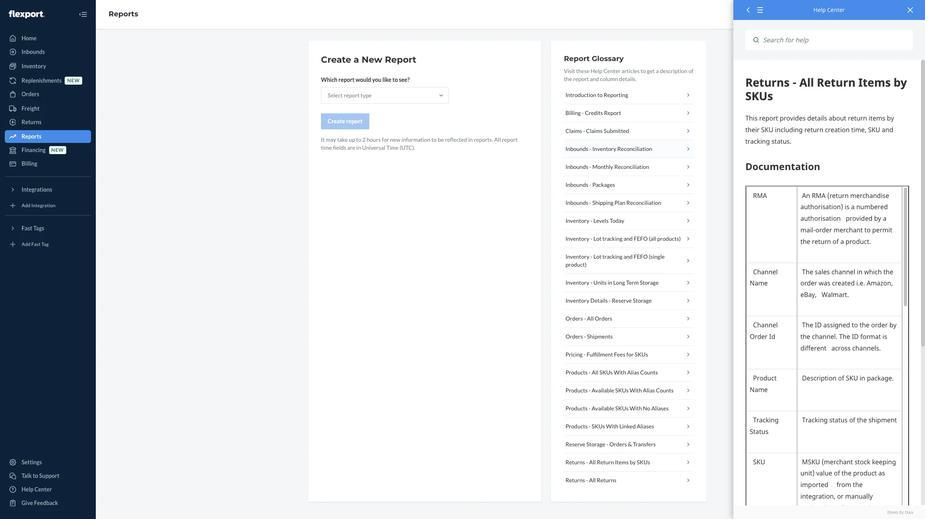 Task type: describe. For each thing, give the bounding box(es) containing it.
lot for inventory - lot tracking and fefo (all products)
[[594, 235, 602, 242]]

products - all skus with alias counts button
[[564, 364, 694, 382]]

0 vertical spatial help center
[[814, 6, 845, 14]]

home
[[22, 35, 37, 42]]

inbounds for inbounds
[[22, 48, 45, 55]]

inventory details - reserve storage button
[[564, 292, 694, 310]]

description
[[660, 67, 688, 74]]

inventory for inventory - lot tracking and fefo (all products)
[[566, 235, 590, 242]]

shipping
[[593, 199, 614, 206]]

feedback
[[34, 500, 58, 506]]

financing
[[22, 147, 46, 153]]

you
[[372, 76, 382, 83]]

- for products - skus with linked aliases
[[589, 423, 591, 430]]

all for products - all skus with alias counts
[[592, 369, 599, 376]]

select
[[328, 92, 343, 99]]

home link
[[5, 32, 91, 45]]

inventory for inventory - units in long term storage
[[566, 279, 590, 286]]

with for products - all skus with alias counts
[[614, 369, 626, 376]]

all inside it may take up to 2 hours for new information to be reflected in reports. all report time fields are in universal time (utc).
[[494, 136, 501, 143]]

- for inbounds - shipping plan reconciliation
[[590, 199, 592, 206]]

products for products - available skus with no aliases
[[566, 405, 588, 412]]

create for create a new report
[[321, 54, 351, 65]]

with for products - available skus with alias counts
[[630, 387, 642, 394]]

(all
[[649, 235, 656, 242]]

details
[[591, 297, 608, 304]]

fees
[[614, 351, 626, 358]]

inbounds - shipping plan reconciliation button
[[564, 194, 694, 212]]

give
[[22, 500, 33, 506]]

reserve storage - orders & transfers button
[[564, 436, 694, 454]]

products for products - all skus with alias counts
[[566, 369, 588, 376]]

report inside it may take up to 2 hours for new information to be reflected in reports. all report time fields are in universal time (utc).
[[502, 136, 518, 143]]

introduction to reporting button
[[564, 86, 694, 104]]

returns for returns
[[22, 119, 41, 125]]

fefo for (all
[[634, 235, 648, 242]]

orders for orders - shipments
[[566, 333, 583, 340]]

returns for returns - all returns
[[566, 477, 585, 484]]

items
[[615, 459, 629, 466]]

create report
[[328, 118, 363, 125]]

column
[[600, 75, 618, 82]]

orders - all orders
[[566, 315, 612, 322]]

- for inventory - lot tracking and fefo (all products)
[[591, 235, 593, 242]]

inbounds - inventory reconciliation button
[[564, 140, 694, 158]]

introduction to reporting
[[566, 91, 628, 98]]

tags
[[33, 225, 44, 232]]

report for select report type
[[344, 92, 360, 99]]

inbounds - packages
[[566, 181, 615, 188]]

plan
[[615, 199, 626, 206]]

alias for products - all skus with alias counts
[[627, 369, 639, 376]]

2 vertical spatial reconciliation
[[627, 199, 661, 206]]

- for inbounds - monthly reconciliation
[[590, 163, 592, 170]]

freight
[[22, 105, 40, 112]]

today
[[610, 217, 625, 224]]

settings link
[[5, 456, 91, 469]]

tracking for (single
[[603, 253, 623, 260]]

product)
[[566, 261, 587, 268]]

orders for orders
[[22, 91, 39, 97]]

products for products - skus with linked aliases
[[566, 423, 588, 430]]

give feedback
[[22, 500, 58, 506]]

inbounds for inbounds - inventory reconciliation
[[566, 145, 589, 152]]

hours
[[367, 136, 381, 143]]

no
[[643, 405, 651, 412]]

- for inventory - levels today
[[591, 217, 593, 224]]

time
[[321, 144, 332, 151]]

2 vertical spatial center
[[35, 486, 52, 493]]

reporting
[[604, 91, 628, 98]]

inventory - units in long term storage
[[566, 279, 659, 286]]

integrations button
[[5, 183, 91, 196]]

to inside "introduction to reporting" button
[[598, 91, 603, 98]]

skus up the reserve storage - orders & transfers
[[592, 423, 605, 430]]

talk to support link
[[5, 470, 91, 482]]

inbounds - monthly reconciliation button
[[564, 158, 694, 176]]

shipments
[[587, 333, 613, 340]]

universal
[[362, 144, 385, 151]]

dixa
[[905, 509, 913, 515]]

long
[[613, 279, 625, 286]]

report for create a new report
[[385, 54, 417, 65]]

elevio
[[888, 509, 899, 515]]

- for returns - all return items by skus
[[586, 459, 588, 466]]

returns - all return items by skus button
[[564, 454, 694, 472]]

- for inbounds - packages
[[590, 181, 592, 188]]

add for add integration
[[22, 203, 30, 209]]

reserve inside 'button'
[[566, 441, 586, 448]]

billing for billing - credits report
[[566, 109, 581, 116]]

elevio by dixa link
[[746, 509, 913, 515]]

inventory - lot tracking and fefo (all products)
[[566, 235, 681, 242]]

0 horizontal spatial in
[[356, 144, 361, 151]]

for inside pricing - fulfillment fees for skus button
[[627, 351, 634, 358]]

flexport logo image
[[9, 10, 45, 18]]

inbounds for inbounds - shipping plan reconciliation
[[566, 199, 589, 206]]

help center link
[[5, 483, 91, 496]]

0 horizontal spatial a
[[354, 54, 359, 65]]

inventory - lot tracking and fefo (single product) button
[[564, 248, 694, 274]]

returns link
[[5, 116, 91, 129]]

settings
[[22, 459, 42, 466]]

alias for products - available skus with alias counts
[[643, 387, 655, 394]]

create for create report
[[328, 118, 345, 125]]

and inside visit these help center articles to get a description of the report and column details.
[[590, 75, 599, 82]]

billing for billing
[[22, 160, 37, 167]]

give feedback button
[[5, 497, 91, 510]]

- for inventory - lot tracking and fefo (single product)
[[591, 253, 593, 260]]

orders for orders - all orders
[[566, 315, 583, 322]]

skus down products - available skus with alias counts
[[615, 405, 629, 412]]

which report would you like to see?
[[321, 76, 410, 83]]

reflected
[[445, 136, 467, 143]]

inventory link
[[5, 60, 91, 73]]

to inside 'talk to support' link
[[33, 472, 38, 479]]

new inside it may take up to 2 hours for new information to be reflected in reports. all report time fields are in universal time (utc).
[[390, 136, 401, 143]]

claims - claims submitted button
[[564, 122, 694, 140]]

storage inside button
[[633, 297, 652, 304]]

these
[[576, 67, 590, 74]]

(utc).
[[400, 144, 415, 151]]

0 vertical spatial in
[[468, 136, 473, 143]]

fefo for (single
[[634, 253, 648, 260]]

inventory for inventory details - reserve storage
[[566, 297, 590, 304]]

report for billing - credits report
[[604, 109, 621, 116]]

credits
[[585, 109, 603, 116]]

products - available skus with no aliases button
[[564, 400, 694, 418]]

add for add fast tag
[[22, 241, 30, 247]]

products - all skus with alias counts
[[566, 369, 658, 376]]

to left 2
[[356, 136, 361, 143]]

1 horizontal spatial reports
[[109, 10, 138, 18]]

see?
[[399, 76, 410, 83]]

units
[[594, 279, 607, 286]]

inventory details - reserve storage
[[566, 297, 652, 304]]

fast tags button
[[5, 222, 91, 235]]

reserve storage - orders & transfers
[[566, 441, 656, 448]]

inventory - levels today
[[566, 217, 625, 224]]

fast inside dropdown button
[[22, 225, 32, 232]]

inventory for inventory - levels today
[[566, 217, 590, 224]]

inventory - levels today button
[[564, 212, 694, 230]]

return
[[597, 459, 614, 466]]

- for claims - claims submitted
[[583, 127, 585, 134]]

new for replenishments
[[67, 78, 80, 84]]

glossary
[[592, 54, 624, 63]]

new for financing
[[51, 147, 64, 153]]

counts for products - all skus with alias counts
[[640, 369, 658, 376]]



Task type: vqa. For each thing, say whether or not it's contained in the screenshot.
the Set Up as a Bundle within the Breadcrumbs navigation
no



Task type: locate. For each thing, give the bounding box(es) containing it.
add down fast tags
[[22, 241, 30, 247]]

2 claims from the left
[[586, 127, 603, 134]]

1 horizontal spatial report
[[564, 54, 590, 63]]

inventory up monthly
[[593, 145, 616, 152]]

0 vertical spatial reports
[[109, 10, 138, 18]]

returns for returns - all return items by skus
[[566, 459, 585, 466]]

report for create report
[[346, 118, 363, 125]]

inbounds for inbounds - packages
[[566, 181, 589, 188]]

by inside button
[[630, 459, 636, 466]]

- inside orders - all orders button
[[584, 315, 586, 322]]

storage up return
[[587, 441, 606, 448]]

pricing
[[566, 351, 583, 358]]

1 vertical spatial reserve
[[566, 441, 586, 448]]

submitted
[[604, 127, 629, 134]]

1 vertical spatial help
[[591, 67, 603, 74]]

all
[[494, 136, 501, 143], [587, 315, 594, 322], [592, 369, 599, 376], [589, 459, 596, 466], [589, 477, 596, 484]]

skus down pricing - fulfillment fees for skus
[[600, 369, 613, 376]]

all for returns - all return items by skus
[[589, 459, 596, 466]]

help center up the search search field
[[814, 6, 845, 14]]

aliases right no
[[652, 405, 669, 412]]

center up the column
[[604, 67, 621, 74]]

to right like
[[393, 76, 398, 83]]

transfers
[[633, 441, 656, 448]]

inbounds - shipping plan reconciliation
[[566, 199, 661, 206]]

- left shipments
[[584, 333, 586, 340]]

1 vertical spatial billing
[[22, 160, 37, 167]]

and down inventory - levels today button
[[624, 235, 633, 242]]

storage
[[640, 279, 659, 286], [633, 297, 652, 304], [587, 441, 606, 448]]

report inside visit these help center articles to get a description of the report and column details.
[[573, 75, 589, 82]]

0 horizontal spatial reserve
[[566, 441, 586, 448]]

counts for products - available skus with alias counts
[[656, 387, 674, 394]]

add integration
[[22, 203, 55, 209]]

create up may
[[328, 118, 345, 125]]

- inside the inventory details - reserve storage button
[[609, 297, 611, 304]]

orders - shipments button
[[564, 328, 694, 346]]

a inside visit these help center articles to get a description of the report and column details.
[[656, 67, 659, 74]]

2 horizontal spatial center
[[828, 6, 845, 14]]

0 vertical spatial a
[[354, 54, 359, 65]]

2 fefo from the top
[[634, 253, 648, 260]]

- inside pricing - fulfillment fees for skus button
[[584, 351, 586, 358]]

1 vertical spatial create
[[328, 118, 345, 125]]

2 horizontal spatial help
[[814, 6, 826, 14]]

- inside products - all skus with alias counts button
[[589, 369, 591, 376]]

- left return
[[586, 459, 588, 466]]

1 available from the top
[[592, 387, 614, 394]]

- for products - available skus with alias counts
[[589, 387, 591, 394]]

reserve inside button
[[612, 297, 632, 304]]

tracking down inventory - lot tracking and fefo (all products)
[[603, 253, 623, 260]]

report up see?
[[385, 54, 417, 65]]

skus down transfers
[[637, 459, 650, 466]]

2 lot from the top
[[594, 253, 602, 260]]

available down products - all skus with alias counts
[[592, 387, 614, 394]]

1 horizontal spatial for
[[627, 351, 634, 358]]

orders left &
[[610, 441, 627, 448]]

- for products - available skus with no aliases
[[589, 405, 591, 412]]

reconciliation for inbounds - monthly reconciliation
[[615, 163, 649, 170]]

2 horizontal spatial report
[[604, 109, 621, 116]]

1 vertical spatial for
[[627, 351, 634, 358]]

orders
[[22, 91, 39, 97], [566, 315, 583, 322], [595, 315, 612, 322], [566, 333, 583, 340], [610, 441, 627, 448]]

help down report glossary
[[591, 67, 603, 74]]

billing
[[566, 109, 581, 116], [22, 160, 37, 167]]

1 horizontal spatial help center
[[814, 6, 845, 14]]

information
[[402, 136, 431, 143]]

inbounds - monthly reconciliation
[[566, 163, 649, 170]]

0 vertical spatial add
[[22, 203, 30, 209]]

orders up shipments
[[595, 315, 612, 322]]

all for returns - all returns
[[589, 477, 596, 484]]

0 horizontal spatial help
[[22, 486, 33, 493]]

help inside help center link
[[22, 486, 33, 493]]

0 vertical spatial for
[[382, 136, 389, 143]]

0 vertical spatial alias
[[627, 369, 639, 376]]

1 vertical spatial fefo
[[634, 253, 648, 260]]

fulfillment
[[587, 351, 613, 358]]

report
[[573, 75, 589, 82], [339, 76, 355, 83], [344, 92, 360, 99], [346, 118, 363, 125], [502, 136, 518, 143]]

and left the column
[[590, 75, 599, 82]]

1 vertical spatial help center
[[22, 486, 52, 493]]

inventory left levels
[[566, 217, 590, 224]]

- left credits
[[582, 109, 584, 116]]

reserve
[[612, 297, 632, 304], [566, 441, 586, 448]]

0 horizontal spatial reports
[[22, 133, 41, 140]]

report down reporting
[[604, 109, 621, 116]]

0 vertical spatial by
[[630, 459, 636, 466]]

reconciliation down "claims - claims submitted" button
[[618, 145, 652, 152]]

- left packages
[[590, 181, 592, 188]]

orders - shipments
[[566, 333, 613, 340]]

integration
[[31, 203, 55, 209]]

storage inside button
[[640, 279, 659, 286]]

- inside orders - shipments button
[[584, 333, 586, 340]]

2 products from the top
[[566, 387, 588, 394]]

1 vertical spatial tracking
[[603, 253, 623, 260]]

- left levels
[[591, 217, 593, 224]]

storage inside 'button'
[[587, 441, 606, 448]]

inventory inside the inventory - lot tracking and fefo (single product)
[[566, 253, 590, 260]]

1 vertical spatial reports link
[[5, 130, 91, 143]]

to right talk
[[33, 472, 38, 479]]

&
[[628, 441, 632, 448]]

inbounds up inbounds - packages
[[566, 163, 589, 170]]

- up returns - all return items by skus
[[607, 441, 609, 448]]

be
[[438, 136, 444, 143]]

- for returns - all returns
[[586, 477, 588, 484]]

- down returns - all return items by skus
[[586, 477, 588, 484]]

1 horizontal spatial alias
[[643, 387, 655, 394]]

all down the fulfillment
[[592, 369, 599, 376]]

2 add from the top
[[22, 241, 30, 247]]

1 horizontal spatial billing
[[566, 109, 581, 116]]

2 vertical spatial and
[[624, 253, 633, 260]]

- up products - skus with linked aliases
[[589, 405, 591, 412]]

fefo
[[634, 235, 648, 242], [634, 253, 648, 260]]

tracking inside the inventory - lot tracking and fefo (single product)
[[603, 253, 623, 260]]

1 horizontal spatial a
[[656, 67, 659, 74]]

available for products - available skus with alias counts
[[592, 387, 614, 394]]

help up the search search field
[[814, 6, 826, 14]]

0 vertical spatial fefo
[[634, 235, 648, 242]]

0 vertical spatial create
[[321, 54, 351, 65]]

and for inventory - lot tracking and fefo (single product)
[[624, 253, 633, 260]]

reports.
[[474, 136, 493, 143]]

visit these help center articles to get a description of the report and column details.
[[564, 67, 694, 82]]

products - skus with linked aliases button
[[564, 418, 694, 436]]

1 products from the top
[[566, 369, 588, 376]]

0 vertical spatial tracking
[[603, 235, 623, 242]]

1 claims from the left
[[566, 127, 582, 134]]

0 horizontal spatial for
[[382, 136, 389, 143]]

report inside create report button
[[346, 118, 363, 125]]

2 horizontal spatial in
[[608, 279, 612, 286]]

center
[[828, 6, 845, 14], [604, 67, 621, 74], [35, 486, 52, 493]]

center up the search search field
[[828, 6, 845, 14]]

- left shipping
[[590, 199, 592, 206]]

1 vertical spatial and
[[624, 235, 633, 242]]

for up time at the top left of page
[[382, 136, 389, 143]]

products - available skus with alias counts
[[566, 387, 674, 394]]

report for which report would you like to see?
[[339, 76, 355, 83]]

inventory up product)
[[566, 253, 590, 260]]

1 vertical spatial center
[[604, 67, 621, 74]]

would
[[356, 76, 371, 83]]

levels
[[594, 217, 609, 224]]

all left return
[[589, 459, 596, 466]]

a
[[354, 54, 359, 65], [656, 67, 659, 74]]

0 horizontal spatial report
[[385, 54, 417, 65]]

inbounds down inbounds - packages
[[566, 199, 589, 206]]

billing - credits report
[[566, 109, 621, 116]]

- inside "inbounds - packages" button
[[590, 181, 592, 188]]

0 vertical spatial center
[[828, 6, 845, 14]]

a left new
[[354, 54, 359, 65]]

1 vertical spatial aliases
[[637, 423, 654, 430]]

1 vertical spatial in
[[356, 144, 361, 151]]

by left dixa
[[900, 509, 904, 515]]

inventory down inventory - levels today
[[566, 235, 590, 242]]

0 vertical spatial aliases
[[652, 405, 669, 412]]

of
[[689, 67, 694, 74]]

billing - credits report button
[[564, 104, 694, 122]]

claims down credits
[[586, 127, 603, 134]]

billing inside the billing link
[[22, 160, 37, 167]]

report up select report type
[[339, 76, 355, 83]]

it may take up to 2 hours for new information to be reflected in reports. all report time fields are in universal time (utc).
[[321, 136, 518, 151]]

report inside button
[[604, 109, 621, 116]]

0 vertical spatial storage
[[640, 279, 659, 286]]

returns inside button
[[566, 459, 585, 466]]

report up the these
[[564, 54, 590, 63]]

fefo left (all
[[634, 235, 648, 242]]

reconciliation down "inbounds - packages" button
[[627, 199, 661, 206]]

reconciliation for inbounds - inventory reconciliation
[[618, 145, 652, 152]]

with down fees
[[614, 369, 626, 376]]

- for billing - credits report
[[582, 109, 584, 116]]

for
[[382, 136, 389, 143], [627, 351, 634, 358]]

products - available skus with alias counts button
[[564, 382, 694, 400]]

add fast tag
[[22, 241, 49, 247]]

products for products - available skus with alias counts
[[566, 387, 588, 394]]

1 vertical spatial lot
[[594, 253, 602, 260]]

- inside products - available skus with alias counts button
[[589, 387, 591, 394]]

in left reports.
[[468, 136, 473, 143]]

2 vertical spatial in
[[608, 279, 612, 286]]

for inside it may take up to 2 hours for new information to be reflected in reports. all report time fields are in universal time (utc).
[[382, 136, 389, 143]]

and
[[590, 75, 599, 82], [624, 235, 633, 242], [624, 253, 633, 260]]

1 vertical spatial add
[[22, 241, 30, 247]]

time
[[386, 144, 399, 151]]

- for pricing - fulfillment fees for skus
[[584, 351, 586, 358]]

- for orders - all orders
[[584, 315, 586, 322]]

- down the fulfillment
[[589, 369, 591, 376]]

1 add from the top
[[22, 203, 30, 209]]

skus up products - available skus with no aliases
[[615, 387, 629, 394]]

the
[[564, 75, 572, 82]]

1 vertical spatial available
[[592, 405, 614, 412]]

help up give
[[22, 486, 33, 493]]

1 vertical spatial counts
[[656, 387, 674, 394]]

0 vertical spatial reserve
[[612, 297, 632, 304]]

0 horizontal spatial by
[[630, 459, 636, 466]]

and inside inventory - lot tracking and fefo (all products) button
[[624, 235, 633, 242]]

which
[[321, 76, 337, 83]]

alias down pricing - fulfillment fees for skus button
[[627, 369, 639, 376]]

all for orders - all orders
[[587, 315, 594, 322]]

inbounds down 'home'
[[22, 48, 45, 55]]

- inside the inventory - lot tracking and fefo (single product)
[[591, 253, 593, 260]]

1 vertical spatial new
[[390, 136, 401, 143]]

0 vertical spatial available
[[592, 387, 614, 394]]

- left units
[[591, 279, 593, 286]]

center inside visit these help center articles to get a description of the report and column details.
[[604, 67, 621, 74]]

- for inbounds - inventory reconciliation
[[590, 145, 592, 152]]

0 horizontal spatial billing
[[22, 160, 37, 167]]

- inside the products - available skus with no aliases button
[[589, 405, 591, 412]]

claims down billing - credits report
[[566, 127, 582, 134]]

tracking
[[603, 235, 623, 242], [603, 253, 623, 260]]

- down inventory - levels today
[[591, 235, 593, 242]]

for right fees
[[627, 351, 634, 358]]

select report type
[[328, 92, 372, 99]]

- inside billing - credits report button
[[582, 109, 584, 116]]

0 horizontal spatial new
[[51, 147, 64, 153]]

0 vertical spatial help
[[814, 6, 826, 14]]

inbounds link
[[5, 46, 91, 58]]

0 vertical spatial and
[[590, 75, 599, 82]]

returns - all returns button
[[564, 472, 694, 489]]

0 horizontal spatial claims
[[566, 127, 582, 134]]

billing down introduction
[[566, 109, 581, 116]]

products - available skus with no aliases
[[566, 405, 669, 412]]

1 vertical spatial reports
[[22, 133, 41, 140]]

- for orders - shipments
[[584, 333, 586, 340]]

inventory
[[22, 63, 46, 69], [593, 145, 616, 152], [566, 217, 590, 224], [566, 235, 590, 242], [566, 253, 590, 260], [566, 279, 590, 286], [566, 297, 590, 304]]

articles
[[622, 67, 640, 74]]

0 horizontal spatial center
[[35, 486, 52, 493]]

- inside the 'reserve storage - orders & transfers' 'button'
[[607, 441, 609, 448]]

1 vertical spatial a
[[656, 67, 659, 74]]

fast left tags
[[22, 225, 32, 232]]

2 vertical spatial help
[[22, 486, 33, 493]]

2 tracking from the top
[[603, 253, 623, 260]]

tracking inside button
[[603, 235, 623, 242]]

with left no
[[630, 405, 642, 412]]

orders inside 'button'
[[610, 441, 627, 448]]

0 vertical spatial new
[[67, 78, 80, 84]]

4 products from the top
[[566, 423, 588, 430]]

0 vertical spatial reports link
[[109, 10, 138, 18]]

- inside inbounds - monthly reconciliation button
[[590, 163, 592, 170]]

reserve up returns - all return items by skus
[[566, 441, 586, 448]]

inventory for inventory - lot tracking and fefo (single product)
[[566, 253, 590, 260]]

- inside "claims - claims submitted" button
[[583, 127, 585, 134]]

skus
[[635, 351, 648, 358], [600, 369, 613, 376], [615, 387, 629, 394], [615, 405, 629, 412], [592, 423, 605, 430], [637, 459, 650, 466]]

details.
[[619, 75, 637, 82]]

reconciliation down inbounds - inventory reconciliation button
[[615, 163, 649, 170]]

0 horizontal spatial reports link
[[5, 130, 91, 143]]

1 vertical spatial fast
[[31, 241, 41, 247]]

1 tracking from the top
[[603, 235, 623, 242]]

1 horizontal spatial reports link
[[109, 10, 138, 18]]

- down claims - claims submitted
[[590, 145, 592, 152]]

to left be
[[432, 136, 437, 143]]

talk to support
[[22, 472, 59, 479]]

by right items
[[630, 459, 636, 466]]

type
[[361, 92, 372, 99]]

report up up
[[346, 118, 363, 125]]

add fast tag link
[[5, 238, 91, 251]]

0 vertical spatial reconciliation
[[618, 145, 652, 152]]

in right are
[[356, 144, 361, 151]]

fefo left '(single' at the right of the page
[[634, 253, 648, 260]]

- right pricing
[[584, 351, 586, 358]]

available for products - available skus with no aliases
[[592, 405, 614, 412]]

aliases right linked
[[637, 423, 654, 430]]

products - skus with linked aliases
[[566, 423, 654, 430]]

1 fefo from the top
[[634, 235, 648, 242]]

create inside button
[[328, 118, 345, 125]]

inventory up orders - all orders
[[566, 297, 590, 304]]

to left get
[[641, 67, 646, 74]]

tracking for (all
[[603, 235, 623, 242]]

new up orders link
[[67, 78, 80, 84]]

-
[[582, 109, 584, 116], [583, 127, 585, 134], [590, 145, 592, 152], [590, 163, 592, 170], [590, 181, 592, 188], [590, 199, 592, 206], [591, 217, 593, 224], [591, 235, 593, 242], [591, 253, 593, 260], [591, 279, 593, 286], [609, 297, 611, 304], [584, 315, 586, 322], [584, 333, 586, 340], [584, 351, 586, 358], [589, 369, 591, 376], [589, 387, 591, 394], [589, 405, 591, 412], [589, 423, 591, 430], [607, 441, 609, 448], [586, 459, 588, 466], [586, 477, 588, 484]]

tracking down today
[[603, 235, 623, 242]]

all inside 'button'
[[589, 477, 596, 484]]

orders up pricing
[[566, 333, 583, 340]]

lot down inventory - levels today
[[594, 235, 602, 242]]

0 vertical spatial lot
[[594, 235, 602, 242]]

pricing - fulfillment fees for skus
[[566, 351, 648, 358]]

all down returns - all return items by skus
[[589, 477, 596, 484]]

lot
[[594, 235, 602, 242], [594, 253, 602, 260]]

1 horizontal spatial in
[[468, 136, 473, 143]]

2 vertical spatial storage
[[587, 441, 606, 448]]

- for inventory - units in long term storage
[[591, 279, 593, 286]]

- down billing - credits report
[[583, 127, 585, 134]]

- inside inventory - units in long term storage button
[[591, 279, 593, 286]]

all up orders - shipments
[[587, 315, 594, 322]]

and inside the inventory - lot tracking and fefo (single product)
[[624, 253, 633, 260]]

2
[[362, 136, 366, 143]]

like
[[383, 76, 392, 83]]

skus down orders - shipments button
[[635, 351, 648, 358]]

3 products from the top
[[566, 405, 588, 412]]

to inside visit these help center articles to get a description of the report and column details.
[[641, 67, 646, 74]]

report right reports.
[[502, 136, 518, 143]]

new
[[362, 54, 382, 65]]

1 horizontal spatial reserve
[[612, 297, 632, 304]]

- inside products - skus with linked aliases button
[[589, 423, 591, 430]]

add left "integration"
[[22, 203, 30, 209]]

2 vertical spatial new
[[51, 147, 64, 153]]

0 vertical spatial fast
[[22, 225, 32, 232]]

inventory - lot tracking and fefo (single product)
[[566, 253, 665, 268]]

linked
[[620, 423, 636, 430]]

with left linked
[[606, 423, 619, 430]]

fast tags
[[22, 225, 44, 232]]

0 horizontal spatial help center
[[22, 486, 52, 493]]

and for inventory - lot tracking and fefo (all products)
[[624, 235, 633, 242]]

help inside visit these help center articles to get a description of the report and column details.
[[591, 67, 603, 74]]

- inside returns - all returns 'button'
[[586, 477, 588, 484]]

help
[[814, 6, 826, 14], [591, 67, 603, 74], [22, 486, 33, 493]]

inbounds left packages
[[566, 181, 589, 188]]

0 vertical spatial counts
[[640, 369, 658, 376]]

alias up no
[[643, 387, 655, 394]]

1 lot from the top
[[594, 235, 602, 242]]

- right details
[[609, 297, 611, 304]]

2 horizontal spatial new
[[390, 136, 401, 143]]

inbounds for inbounds - monthly reconciliation
[[566, 163, 589, 170]]

report left "type"
[[344, 92, 360, 99]]

take
[[337, 136, 348, 143]]

- inside inventory - levels today button
[[591, 217, 593, 224]]

freight link
[[5, 102, 91, 115]]

1 horizontal spatial center
[[604, 67, 621, 74]]

a right get
[[656, 67, 659, 74]]

report glossary
[[564, 54, 624, 63]]

1 horizontal spatial help
[[591, 67, 603, 74]]

1 vertical spatial by
[[900, 509, 904, 515]]

storage right term
[[640, 279, 659, 286]]

0 horizontal spatial alias
[[627, 369, 639, 376]]

returns
[[22, 119, 41, 125], [566, 459, 585, 466], [566, 477, 585, 484], [597, 477, 617, 484]]

lot inside the inventory - lot tracking and fefo (single product)
[[594, 253, 602, 260]]

2 available from the top
[[592, 405, 614, 412]]

1 vertical spatial reconciliation
[[615, 163, 649, 170]]

inventory for inventory
[[22, 63, 46, 69]]

with for products - available skus with no aliases
[[630, 405, 642, 412]]

1 horizontal spatial by
[[900, 509, 904, 515]]

- for products - all skus with alias counts
[[589, 369, 591, 376]]

talk
[[22, 472, 32, 479]]

1 horizontal spatial claims
[[586, 127, 603, 134]]

in inside button
[[608, 279, 612, 286]]

lot inside button
[[594, 235, 602, 242]]

inbounds down claims - claims submitted
[[566, 145, 589, 152]]

lot up units
[[594, 253, 602, 260]]

Search search field
[[759, 30, 913, 50]]

- inside returns - all return items by skus button
[[586, 459, 588, 466]]

with
[[614, 369, 626, 376], [630, 387, 642, 394], [630, 405, 642, 412], [606, 423, 619, 430]]

close navigation image
[[78, 10, 88, 19]]

inventory - lot tracking and fefo (all products) button
[[564, 230, 694, 248]]

1 vertical spatial storage
[[633, 297, 652, 304]]

new up time at the top left of page
[[390, 136, 401, 143]]

1 horizontal spatial new
[[67, 78, 80, 84]]

- up orders - shipments
[[584, 315, 586, 322]]

add integration link
[[5, 199, 91, 212]]

- inside inbounds - inventory reconciliation button
[[590, 145, 592, 152]]

0 vertical spatial billing
[[566, 109, 581, 116]]

inventory - units in long term storage button
[[564, 274, 694, 292]]

report down the these
[[573, 75, 589, 82]]

billing link
[[5, 157, 91, 170]]

returns - all returns
[[566, 477, 617, 484]]

- inside inventory - lot tracking and fefo (all products) button
[[591, 235, 593, 242]]

orders - all orders button
[[564, 310, 694, 328]]

1 vertical spatial alias
[[643, 387, 655, 394]]

fefo inside the inventory - lot tracking and fefo (single product)
[[634, 253, 648, 260]]

fefo inside button
[[634, 235, 648, 242]]

- inside inbounds - shipping plan reconciliation button
[[590, 199, 592, 206]]

lot for inventory - lot tracking and fefo (single product)
[[594, 253, 602, 260]]

in left long
[[608, 279, 612, 286]]

available up products - skus with linked aliases
[[592, 405, 614, 412]]

billing down financing
[[22, 160, 37, 167]]

billing inside billing - credits report button
[[566, 109, 581, 116]]



